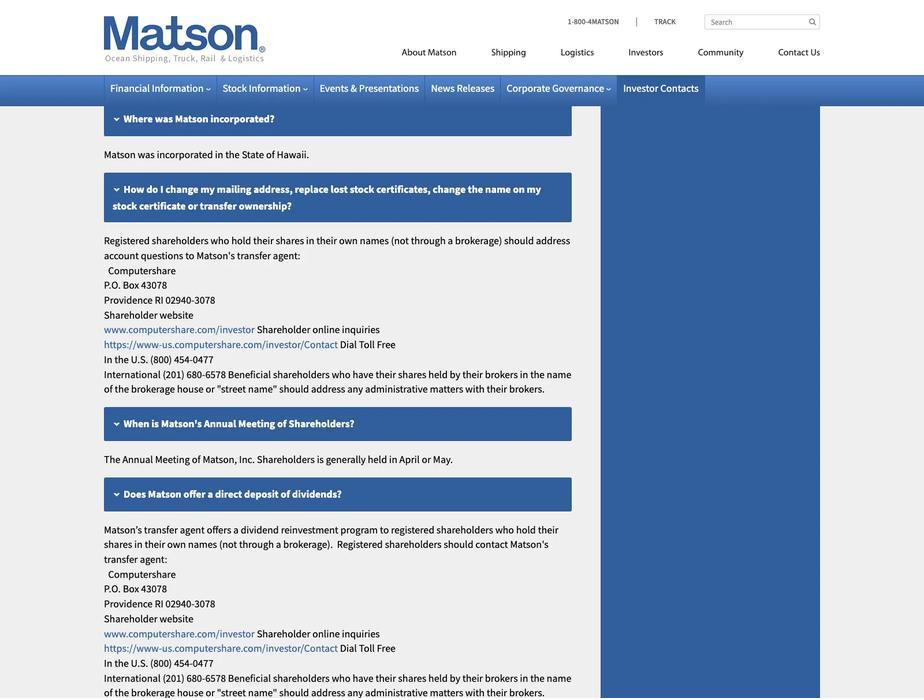 Task type: describe. For each thing, give the bounding box(es) containing it.
brokers. inside matson's transfer agent offers a dividend reinvestment program to registered shareholders who hold their shares in their own names (not through a brokerage).  registered shareholders should contact matson's transfer agent: computershare p.o. box 43078 providence ri 02940-3078 shareholder website www.computershare.com/investor shareholder online inquiries https://www-us.computershare.com/investor/contact dial toll free in the u.s. (800) 454-0477 international (201) 680-6578  beneficial shareholders who have their shares held by their brokers in the name of the brokerage house or "street name" should address any administrative matters with their brokers.
[[509, 686, 545, 698]]

dial inside matson's transfer agent offers a dividend reinvestment program to registered shareholders who hold their shares in their own names (not through a brokerage).  registered shareholders should contact matson's transfer agent: computershare p.o. box 43078 providence ri 02940-3078 shareholder website www.computershare.com/investor shareholder online inquiries https://www-us.computershare.com/investor/contact dial toll free in the u.s. (800) 454-0477 international (201) 680-6578  beneficial shareholders who have their shares held by their brokers in the name of the brokerage house or "street name" should address any administrative matters with their brokers.
[[340, 642, 357, 655]]

of inside matson's transfer agent offers a dividend reinvestment program to registered shareholders who hold their shares in their own names (not through a brokerage).  registered shareholders should contact matson's transfer agent: computershare p.o. box 43078 providence ri 02940-3078 shareholder website www.computershare.com/investor shareholder online inquiries https://www-us.computershare.com/investor/contact dial toll free in the u.s. (800) 454-0477 international (201) 680-6578  beneficial shareholders who have their shares held by their brokers in the name of the brokerage house or "street name" should address any administrative matters with their brokers.
[[104, 686, 113, 698]]

stock information
[[223, 81, 301, 95]]

investor
[[623, 81, 658, 95]]

track
[[654, 17, 676, 27]]

does matson pay a dividend on its common stock?
[[124, 8, 351, 22]]

ownership?
[[239, 199, 292, 213]]

corporate governance link
[[507, 81, 611, 95]]

how do i change my mailing address, replace lost stock certificates, change the name on my stock certificate or transfer ownership? tab panel
[[104, 233, 572, 397]]

brokerage inside matson's transfer agent offers a dividend reinvestment program to registered shareholders who hold their shares in their own names (not through a brokerage).  registered shareholders should contact matson's transfer agent: computershare p.o. box 43078 providence ri 02940-3078 shareholder website www.computershare.com/investor shareholder online inquiries https://www-us.computershare.com/investor/contact dial toll free in the u.s. (800) 454-0477 international (201) 680-6578  beneficial shareholders who have their shares held by their brokers in the name of the brokerage house or "street name" should address any administrative matters with their brokers.
[[131, 686, 175, 698]]

stock information link
[[223, 81, 308, 95]]

a inside registered shareholders who hold their shares in their own names (not through a brokerage) should address account questions to matson's transfer agent: computershare p.o. box 43078 providence ri 02940-3078 shareholder website www.computershare.com/investor shareholder online inquiries https://www-us.computershare.com/investor/contact dial toll free in the u.s. (800) 454-0477 international (201) 680-6578  beneficial shareholders who have their shares held by their brokers in the name of the brokerage house or "street name" should address any administrative matters with their brokers.
[[448, 234, 453, 247]]

www.computershare.com/investor inside matson's transfer agent offers a dividend reinvestment program to registered shareholders who hold their shares in their own names (not through a brokerage).  registered shareholders should contact matson's transfer agent: computershare p.o. box 43078 providence ri 02940-3078 shareholder website www.computershare.com/investor shareholder online inquiries https://www-us.computershare.com/investor/contact dial toll free in the u.s. (800) 454-0477 international (201) 680-6578  beneficial shareholders who have their shares held by their brokers in the name of the brokerage house or "street name" should address any administrative matters with their brokers.
[[104, 627, 255, 640]]

in inside registered shareholders who hold their shares in their own names (not through a brokerage) should address account questions to matson's transfer agent: computershare p.o. box 43078 providence ri 02940-3078 shareholder website www.computershare.com/investor shareholder online inquiries https://www-us.computershare.com/investor/contact dial toll free in the u.s. (800) 454-0477 international (201) 680-6578  beneficial shareholders who have their shares held by their brokers in the name of the brokerage house or "street name" should address any administrative matters with their brokers.
[[104, 353, 112, 366]]

state
[[242, 148, 264, 161]]

matson inside when does matson release its quarterly reports? tab
[[175, 43, 209, 56]]

1-
[[568, 17, 574, 27]]

governance
[[552, 81, 604, 95]]

investors
[[629, 49, 663, 58]]

1-800-4matson
[[568, 17, 619, 27]]

contact
[[476, 538, 508, 551]]

direct
[[215, 487, 242, 501]]

the inside where was matson incorporated? tab panel
[[225, 148, 240, 161]]

how
[[124, 183, 144, 196]]

when does matson release its quarterly reports?
[[124, 43, 343, 56]]

6578 inside registered shareholders who hold their shares in their own names (not through a brokerage) should address account questions to matson's transfer agent: computershare p.o. box 43078 providence ri 02940-3078 shareholder website www.computershare.com/investor shareholder online inquiries https://www-us.computershare.com/investor/contact dial toll free in the u.s. (800) 454-0477 international (201) 680-6578  beneficial shareholders who have their shares held by their brokers in the name of the brokerage house or "street name" should address any administrative matters with their brokers.
[[205, 368, 226, 381]]

us.computershare.com/investor/contact inside matson's transfer agent offers a dividend reinvestment program to registered shareholders who hold their shares in their own names (not through a brokerage).  registered shareholders should contact matson's transfer agent: computershare p.o. box 43078 providence ri 02940-3078 shareholder website www.computershare.com/investor shareholder online inquiries https://www-us.computershare.com/investor/contact dial toll free in the u.s. (800) 454-0477 international (201) 680-6578  beneficial shareholders who have their shares held by their brokers in the name of the brokerage house or "street name" should address any administrative matters with their brokers.
[[162, 642, 338, 655]]

3078 inside registered shareholders who hold their shares in their own names (not through a brokerage) should address account questions to matson's transfer agent: computershare p.o. box 43078 providence ri 02940-3078 shareholder website www.computershare.com/investor shareholder online inquiries https://www-us.computershare.com/investor/contact dial toll free in the u.s. (800) 454-0477 international (201) 680-6578  beneficial shareholders who have their shares held by their brokers in the name of the brokerage house or "street name" should address any administrative matters with their brokers.
[[195, 293, 215, 307]]

events
[[320, 81, 349, 95]]

was for incorporated
[[138, 148, 155, 161]]

have inside registered shareholders who hold their shares in their own names (not through a brokerage) should address account questions to matson's transfer agent: computershare p.o. box 43078 providence ri 02940-3078 shareholder website www.computershare.com/investor shareholder online inquiries https://www-us.computershare.com/investor/contact dial toll free in the u.s. (800) 454-0477 international (201) 680-6578  beneficial shareholders who have their shares held by their brokers in the name of the brokerage house or "street name" should address any administrative matters with their brokers.
[[353, 368, 374, 381]]

may.
[[433, 453, 453, 466]]

reports?
[[305, 43, 343, 56]]

u.s. inside matson's transfer agent offers a dividend reinvestment program to registered shareholders who hold their shares in their own names (not through a brokerage).  registered shareholders should contact matson's transfer agent: computershare p.o. box 43078 providence ri 02940-3078 shareholder website www.computershare.com/investor shareholder online inquiries https://www-us.computershare.com/investor/contact dial toll free in the u.s. (800) 454-0477 international (201) 680-6578  beneficial shareholders who have their shares held by their brokers in the name of the brokerage house or "street name" should address any administrative matters with their brokers.
[[131, 657, 148, 670]]

02940- inside matson's transfer agent offers a dividend reinvestment program to registered shareholders who hold their shares in their own names (not through a brokerage).  registered shareholders should contact matson's transfer agent: computershare p.o. box 43078 providence ri 02940-3078 shareholder website www.computershare.com/investor shareholder online inquiries https://www-us.computershare.com/investor/contact dial toll free in the u.s. (800) 454-0477 international (201) 680-6578  beneficial shareholders who have their shares held by their brokers in the name of the brokerage house or "street name" should address any administrative matters with their brokers.
[[165, 597, 195, 611]]

or inside matson's transfer agent offers a dividend reinvestment program to registered shareholders who hold their shares in their own names (not through a brokerage).  registered shareholders should contact matson's transfer agent: computershare p.o. box 43078 providence ri 02940-3078 shareholder website www.computershare.com/investor shareholder online inquiries https://www-us.computershare.com/investor/contact dial toll free in the u.s. (800) 454-0477 international (201) 680-6578  beneficial shareholders who have their shares held by their brokers in the name of the brokerage house or "street name" should address any administrative matters with their brokers.
[[206, 686, 215, 698]]

april
[[399, 453, 420, 466]]

1-800-4matson link
[[568, 17, 636, 27]]

about matson link
[[384, 43, 474, 66]]

matson inside does matson offer a direct deposit of dividends? tab
[[148, 487, 181, 501]]

events & presentations
[[320, 81, 419, 95]]

1 vertical spatial stock
[[113, 199, 137, 213]]

computershare inside matson's transfer agent offers a dividend reinvestment program to registered shareholders who hold their shares in their own names (not through a brokerage).  registered shareholders should contact matson's transfer agent: computershare p.o. box 43078 providence ri 02940-3078 shareholder website www.computershare.com/investor shareholder online inquiries https://www-us.computershare.com/investor/contact dial toll free in the u.s. (800) 454-0477 international (201) 680-6578  beneficial shareholders who have their shares held by their brokers in the name of the brokerage house or "street name" should address any administrative matters with their brokers.
[[108, 568, 176, 581]]

beneficial inside matson's transfer agent offers a dividend reinvestment program to registered shareholders who hold their shares in their own names (not through a brokerage).  registered shareholders should contact matson's transfer agent: computershare p.o. box 43078 providence ri 02940-3078 shareholder website www.computershare.com/investor shareholder online inquiries https://www-us.computershare.com/investor/contact dial toll free in the u.s. (800) 454-0477 international (201) 680-6578  beneficial shareholders who have their shares held by their brokers in the name of the brokerage house or "street name" should address any administrative matters with their brokers.
[[228, 672, 271, 685]]

brokers inside registered shareholders who hold their shares in their own names (not through a brokerage) should address account questions to matson's transfer agent: computershare p.o. box 43078 providence ri 02940-3078 shareholder website www.computershare.com/investor shareholder online inquiries https://www-us.computershare.com/investor/contact dial toll free in the u.s. (800) 454-0477 international (201) 680-6578  beneficial shareholders who have their shares held by their brokers in the name of the brokerage house or "street name" should address any administrative matters with their brokers.
[[485, 368, 518, 381]]

name" inside matson's transfer agent offers a dividend reinvestment program to registered shareholders who hold their shares in their own names (not through a brokerage).  registered shareholders should contact matson's transfer agent: computershare p.o. box 43078 providence ri 02940-3078 shareholder website www.computershare.com/investor shareholder online inquiries https://www-us.computershare.com/investor/contact dial toll free in the u.s. (800) 454-0477 international (201) 680-6578  beneficial shareholders who have their shares held by their brokers in the name of the brokerage house or "street name" should address any administrative matters with their brokers.
[[248, 686, 277, 698]]

1 my from the left
[[201, 183, 215, 196]]

brokerage)
[[455, 234, 502, 247]]

does for does matson offer a direct deposit of dividends?
[[124, 487, 146, 501]]

events & presentations link
[[320, 81, 419, 95]]

investor contacts
[[623, 81, 699, 95]]

do
[[146, 183, 158, 196]]

(201) inside matson's transfer agent offers a dividend reinvestment program to registered shareholders who hold their shares in their own names (not through a brokerage).  registered shareholders should contact matson's transfer agent: computershare p.o. box 43078 providence ri 02940-3078 shareholder website www.computershare.com/investor shareholder online inquiries https://www-us.computershare.com/investor/contact dial toll free in the u.s. (800) 454-0477 international (201) 680-6578  beneficial shareholders who have their shares held by their brokers in the name of the brokerage house or "street name" should address any administrative matters with their brokers.
[[163, 672, 184, 685]]

contacts
[[661, 81, 699, 95]]

incorporated
[[157, 148, 213, 161]]

top menu navigation
[[350, 43, 820, 66]]

what is the address of matson's corporate office?
[[124, 78, 345, 91]]

1 horizontal spatial stock
[[350, 183, 374, 196]]

02940- inside registered shareholders who hold their shares in their own names (not through a brokerage) should address account questions to matson's transfer agent: computershare p.o. box 43078 providence ri 02940-3078 shareholder website www.computershare.com/investor shareholder online inquiries https://www-us.computershare.com/investor/contact dial toll free in the u.s. (800) 454-0477 international (201) 680-6578  beneficial shareholders who have their shares held by their brokers in the name of the brokerage house or "street name" should address any administrative matters with their brokers.
[[165, 293, 195, 307]]

2 change from the left
[[433, 183, 466, 196]]

house inside registered shareholders who hold their shares in their own names (not through a brokerage) should address account questions to matson's transfer agent: computershare p.o. box 43078 providence ri 02940-3078 shareholder website www.computershare.com/investor shareholder online inquiries https://www-us.computershare.com/investor/contact dial toll free in the u.s. (800) 454-0477 international (201) 680-6578  beneficial shareholders who have their shares held by their brokers in the name of the brokerage house or "street name" should address any administrative matters with their brokers.
[[177, 383, 204, 396]]

what is the address of matson's corporate office? tab
[[104, 68, 572, 102]]

contact us link
[[761, 43, 820, 66]]

how do i change my mailing address, replace lost stock certificates, change the name on my stock certificate or transfer ownership?
[[113, 183, 541, 213]]

a right offer
[[208, 487, 213, 501]]

international inside matson's transfer agent offers a dividend reinvestment program to registered shareholders who hold their shares in their own names (not through a brokerage).  registered shareholders should contact matson's transfer agent: computershare p.o. box 43078 providence ri 02940-3078 shareholder website www.computershare.com/investor shareholder online inquiries https://www-us.computershare.com/investor/contact dial toll free in the u.s. (800) 454-0477 international (201) 680-6578  beneficial shareholders who have their shares held by their brokers in the name of the brokerage house or "street name" should address any administrative matters with their brokers.
[[104, 672, 161, 685]]

us
[[811, 49, 820, 58]]

matson inside "does matson pay a dividend on its common stock?" tab
[[148, 8, 181, 22]]

where
[[124, 112, 153, 126]]

about matson
[[402, 49, 457, 58]]

have inside matson's transfer agent offers a dividend reinvestment program to registered shareholders who hold their shares in their own names (not through a brokerage).  registered shareholders should contact matson's transfer agent: computershare p.o. box 43078 providence ri 02940-3078 shareholder website www.computershare.com/investor shareholder online inquiries https://www-us.computershare.com/investor/contact dial toll free in the u.s. (800) 454-0477 international (201) 680-6578  beneficial shareholders who have their shares held by their brokers in the name of the brokerage house or "street name" should address any administrative matters with their brokers.
[[353, 672, 374, 685]]

own inside matson's transfer agent offers a dividend reinvestment program to registered shareholders who hold their shares in their own names (not through a brokerage).  registered shareholders should contact matson's transfer agent: computershare p.o. box 43078 providence ri 02940-3078 shareholder website www.computershare.com/investor shareholder online inquiries https://www-us.computershare.com/investor/contact dial toll free in the u.s. (800) 454-0477 international (201) 680-6578  beneficial shareholders who have their shares held by their brokers in the name of the brokerage house or "street name" should address any administrative matters with their brokers.
[[167, 538, 186, 551]]

held inside registered shareholders who hold their shares in their own names (not through a brokerage) should address account questions to matson's transfer agent: computershare p.o. box 43078 providence ri 02940-3078 shareholder website www.computershare.com/investor shareholder online inquiries https://www-us.computershare.com/investor/contact dial toll free in the u.s. (800) 454-0477 international (201) 680-6578  beneficial shareholders who have their shares held by their brokers in the name of the brokerage house or "street name" should address any administrative matters with their brokers.
[[429, 368, 448, 381]]

&
[[351, 81, 357, 95]]

box inside matson's transfer agent offers a dividend reinvestment program to registered shareholders who hold their shares in their own names (not through a brokerage).  registered shareholders should contact matson's transfer agent: computershare p.o. box 43078 providence ri 02940-3078 shareholder website www.computershare.com/investor shareholder online inquiries https://www-us.computershare.com/investor/contact dial toll free in the u.s. (800) 454-0477 international (201) 680-6578  beneficial shareholders who have their shares held by their brokers in the name of the brokerage house or "street name" should address any administrative matters with their brokers.
[[123, 583, 139, 596]]

of inside when is matson's annual meeting of shareholders? 'tab'
[[277, 417, 287, 430]]

computershare inside registered shareholders who hold their shares in their own names (not through a brokerage) should address account questions to matson's transfer agent: computershare p.o. box 43078 providence ri 02940-3078 shareholder website www.computershare.com/investor shareholder online inquiries https://www-us.computershare.com/investor/contact dial toll free in the u.s. (800) 454-0477 international (201) 680-6578  beneficial shareholders who have their shares held by their brokers in the name of the brokerage house or "street name" should address any administrative matters with their brokers.
[[108, 264, 176, 277]]

logistics
[[561, 49, 594, 58]]

"street inside registered shareholders who hold their shares in their own names (not through a brokerage) should address account questions to matson's transfer agent: computershare p.o. box 43078 providence ri 02940-3078 shareholder website www.computershare.com/investor shareholder online inquiries https://www-us.computershare.com/investor/contact dial toll free in the u.s. (800) 454-0477 international (201) 680-6578  beneficial shareholders who have their shares held by their brokers in the name of the brokerage house or "street name" should address any administrative matters with their brokers.
[[217, 383, 246, 396]]

matson's inside registered shareholders who hold their shares in their own names (not through a brokerage) should address account questions to matson's transfer agent: computershare p.o. box 43078 providence ri 02940-3078 shareholder website www.computershare.com/investor shareholder online inquiries https://www-us.computershare.com/investor/contact dial toll free in the u.s. (800) 454-0477 international (201) 680-6578  beneficial shareholders who have their shares held by their brokers in the name of the brokerage house or "street name" should address any administrative matters with their brokers.
[[196, 249, 235, 262]]

454- inside registered shareholders who hold their shares in their own names (not through a brokerage) should address account questions to matson's transfer agent: computershare p.o. box 43078 providence ri 02940-3078 shareholder website www.computershare.com/investor shareholder online inquiries https://www-us.computershare.com/investor/contact dial toll free in the u.s. (800) 454-0477 international (201) 680-6578  beneficial shareholders who have their shares held by their brokers in the name of the brokerage house or "street name" should address any administrative matters with their brokers.
[[174, 353, 193, 366]]

release
[[211, 43, 244, 56]]

what
[[124, 78, 147, 91]]

matson's inside matson's transfer agent offers a dividend reinvestment program to registered shareholders who hold their shares in their own names (not through a brokerage).  registered shareholders should contact matson's transfer agent: computershare p.o. box 43078 providence ri 02940-3078 shareholder website www.computershare.com/investor shareholder online inquiries https://www-us.computershare.com/investor/contact dial toll free in the u.s. (800) 454-0477 international (201) 680-6578  beneficial shareholders who have their shares held by their brokers in the name of the brokerage house or "street name" should address any administrative matters with their brokers.
[[510, 538, 549, 551]]

international inside registered shareholders who hold their shares in their own names (not through a brokerage) should address account questions to matson's transfer agent: computershare p.o. box 43078 providence ri 02940-3078 shareholder website www.computershare.com/investor shareholder online inquiries https://www-us.computershare.com/investor/contact dial toll free in the u.s. (800) 454-0477 international (201) 680-6578  beneficial shareholders who have their shares held by their brokers in the name of the brokerage house or "street name" should address any administrative matters with their brokers.
[[104, 368, 161, 381]]

address,
[[254, 183, 293, 196]]

43078 inside matson's transfer agent offers a dividend reinvestment program to registered shareholders who hold their shares in their own names (not through a brokerage).  registered shareholders should contact matson's transfer agent: computershare p.o. box 43078 providence ri 02940-3078 shareholder website www.computershare.com/investor shareholder online inquiries https://www-us.computershare.com/investor/contact dial toll free in the u.s. (800) 454-0477 international (201) 680-6578  beneficial shareholders who have their shares held by their brokers in the name of the brokerage house or "street name" should address any administrative matters with their brokers.
[[141, 583, 167, 596]]

administrative inside matson's transfer agent offers a dividend reinvestment program to registered shareholders who hold their shares in their own names (not through a brokerage).  registered shareholders should contact matson's transfer agent: computershare p.o. box 43078 providence ri 02940-3078 shareholder website www.computershare.com/investor shareholder online inquiries https://www-us.computershare.com/investor/contact dial toll free in the u.s. (800) 454-0477 international (201) 680-6578  beneficial shareholders who have their shares held by their brokers in the name of the brokerage house or "street name" should address any administrative matters with their brokers.
[[365, 686, 428, 698]]

shipping
[[491, 49, 526, 58]]

3078 inside matson's transfer agent offers a dividend reinvestment program to registered shareholders who hold their shares in their own names (not through a brokerage).  registered shareholders should contact matson's transfer agent: computershare p.o. box 43078 providence ri 02940-3078 shareholder website www.computershare.com/investor shareholder online inquiries https://www-us.computershare.com/investor/contact dial toll free in the u.s. (800) 454-0477 international (201) 680-6578  beneficial shareholders who have their shares held by their brokers in the name of the brokerage house or "street name" should address any administrative matters with their brokers.
[[195, 597, 215, 611]]

transfer left the agent
[[144, 523, 178, 536]]

on inside "does matson pay a dividend on its common stock?" tab
[[252, 8, 264, 22]]

quarterly
[[259, 43, 303, 56]]

meeting inside 'tab'
[[238, 417, 275, 430]]

name inside how do i change my mailing address, replace lost stock certificates, change the name on my stock certificate or transfer ownership?
[[485, 183, 511, 196]]

(not inside matson's transfer agent offers a dividend reinvestment program to registered shareholders who hold their shares in their own names (not through a brokerage).  registered shareholders should contact matson's transfer agent: computershare p.o. box 43078 providence ri 02940-3078 shareholder website www.computershare.com/investor shareholder online inquiries https://www-us.computershare.com/investor/contact dial toll free in the u.s. (800) 454-0477 international (201) 680-6578  beneficial shareholders who have their shares held by their brokers in the name of the brokerage house or "street name" should address any administrative matters with their brokers.
[[219, 538, 237, 551]]

does matson offer a direct deposit of dividends? tab
[[104, 477, 572, 512]]

agent
[[180, 523, 205, 536]]

free inside registered shareholders who hold their shares in their own names (not through a brokerage) should address account questions to matson's transfer agent: computershare p.o. box 43078 providence ri 02940-3078 shareholder website www.computershare.com/investor shareholder online inquiries https://www-us.computershare.com/investor/contact dial toll free in the u.s. (800) 454-0477 international (201) 680-6578  beneficial shareholders who have their shares held by their brokers in the name of the brokerage house or "street name" should address any administrative matters with their brokers.
[[377, 338, 396, 351]]

lost
[[331, 183, 348, 196]]

u.s. inside registered shareholders who hold their shares in their own names (not through a brokerage) should address account questions to matson's transfer agent: computershare p.o. box 43078 providence ri 02940-3078 shareholder website www.computershare.com/investor shareholder online inquiries https://www-us.computershare.com/investor/contact dial toll free in the u.s. (800) 454-0477 international (201) 680-6578  beneficial shareholders who have their shares held by their brokers in the name of the brokerage house or "street name" should address any administrative matters with their brokers.
[[131, 353, 148, 366]]

454- inside matson's transfer agent offers a dividend reinvestment program to registered shareholders who hold their shares in their own names (not through a brokerage).  registered shareholders should contact matson's transfer agent: computershare p.o. box 43078 providence ri 02940-3078 shareholder website www.computershare.com/investor shareholder online inquiries https://www-us.computershare.com/investor/contact dial toll free in the u.s. (800) 454-0477 international (201) 680-6578  beneficial shareholders who have their shares held by their brokers in the name of the brokerage house or "street name" should address any administrative matters with their brokers.
[[174, 657, 193, 670]]

own inside registered shareholders who hold their shares in their own names (not through a brokerage) should address account questions to matson's transfer agent: computershare p.o. box 43078 providence ri 02940-3078 shareholder website www.computershare.com/investor shareholder online inquiries https://www-us.computershare.com/investor/contact dial toll free in the u.s. (800) 454-0477 international (201) 680-6578  beneficial shareholders who have their shares held by their brokers in the name of the brokerage house or "street name" should address any administrative matters with their brokers.
[[339, 234, 358, 247]]

where was matson incorporated? tab
[[104, 102, 572, 137]]

ri inside matson's transfer agent offers a dividend reinvestment program to registered shareholders who hold their shares in their own names (not through a brokerage).  registered shareholders should contact matson's transfer agent: computershare p.o. box 43078 providence ri 02940-3078 shareholder website www.computershare.com/investor shareholder online inquiries https://www-us.computershare.com/investor/contact dial toll free in the u.s. (800) 454-0477 international (201) 680-6578  beneficial shareholders who have their shares held by their brokers in the name of the brokerage house or "street name" should address any administrative matters with their brokers.
[[155, 597, 163, 611]]

offers
[[207, 523, 231, 536]]

does for does matson pay a dividend on its common stock?
[[124, 8, 146, 22]]

was for matson
[[155, 112, 173, 126]]

matson inside about matson link
[[428, 49, 457, 58]]

by inside matson's transfer agent offers a dividend reinvestment program to registered shareholders who hold their shares in their own names (not through a brokerage).  registered shareholders should contact matson's transfer agent: computershare p.o. box 43078 providence ri 02940-3078 shareholder website www.computershare.com/investor shareholder online inquiries https://www-us.computershare.com/investor/contact dial toll free in the u.s. (800) 454-0477 international (201) 680-6578  beneficial shareholders who have their shares held by their brokers in the name of the brokerage house or "street name" should address any administrative matters with their brokers.
[[450, 672, 460, 685]]

where was matson incorporated?
[[124, 112, 275, 126]]

financial information link
[[110, 81, 211, 95]]

the annual meeting of matson, inc. shareholders is generally held in april or may.
[[104, 453, 453, 466]]

annual inside 'tab'
[[204, 417, 236, 430]]

4matson
[[588, 17, 619, 27]]

(800) inside matson's transfer agent offers a dividend reinvestment program to registered shareholders who hold their shares in their own names (not through a brokerage).  registered shareholders should contact matson's transfer agent: computershare p.o. box 43078 providence ri 02940-3078 shareholder website www.computershare.com/investor shareholder online inquiries https://www-us.computershare.com/investor/contact dial toll free in the u.s. (800) 454-0477 international (201) 680-6578  beneficial shareholders who have their shares held by their brokers in the name of the brokerage house or "street name" should address any administrative matters with their brokers.
[[150, 657, 172, 670]]

registered shareholders who hold their shares in their own names (not through a brokerage) should address account questions to matson's transfer agent: computershare p.o. box 43078 providence ri 02940-3078 shareholder website www.computershare.com/investor shareholder online inquiries https://www-us.computershare.com/investor/contact dial toll free in the u.s. (800) 454-0477 international (201) 680-6578  beneficial shareholders who have their shares held by their brokers in the name of the brokerage house or "street name" should address any administrative matters with their brokers.
[[104, 234, 571, 396]]

stock?
[[322, 8, 351, 22]]

transfer inside registered shareholders who hold their shares in their own names (not through a brokerage) should address account questions to matson's transfer agent: computershare p.o. box 43078 providence ri 02940-3078 shareholder website www.computershare.com/investor shareholder online inquiries https://www-us.computershare.com/investor/contact dial toll free in the u.s. (800) 454-0477 international (201) 680-6578  beneficial shareholders who have their shares held by their brokers in the name of the brokerage house or "street name" should address any administrative matters with their brokers.
[[237, 249, 271, 262]]

offer
[[184, 487, 206, 501]]

when is matson's annual meeting of shareholders? tab
[[104, 407, 572, 442]]

brokers. inside registered shareholders who hold their shares in their own names (not through a brokerage) should address account questions to matson's transfer agent: computershare p.o. box 43078 providence ri 02940-3078 shareholder website www.computershare.com/investor shareholder online inquiries https://www-us.computershare.com/investor/contact dial toll free in the u.s. (800) 454-0477 international (201) 680-6578  beneficial shareholders who have their shares held by their brokers in the name of the brokerage house or "street name" should address any administrative matters with their brokers.
[[509, 383, 545, 396]]

where was matson incorporated? tab panel
[[104, 148, 572, 162]]

inquiries inside registered shareholders who hold their shares in their own names (not through a brokerage) should address account questions to matson's transfer agent: computershare p.o. box 43078 providence ri 02940-3078 shareholder website www.computershare.com/investor shareholder online inquiries https://www-us.computershare.com/investor/contact dial toll free in the u.s. (800) 454-0477 international (201) 680-6578  beneficial shareholders who have their shares held by their brokers in the name of the brokerage house or "street name" should address any administrative matters with their brokers.
[[342, 323, 380, 336]]

held inside matson's transfer agent offers a dividend reinvestment program to registered shareholders who hold their shares in their own names (not through a brokerage).  registered shareholders should contact matson's transfer agent: computershare p.o. box 43078 providence ri 02940-3078 shareholder website www.computershare.com/investor shareholder online inquiries https://www-us.computershare.com/investor/contact dial toll free in the u.s. (800) 454-0477 international (201) 680-6578  beneficial shareholders who have their shares held by their brokers in the name of the brokerage house or "street name" should address any administrative matters with their brokers.
[[429, 672, 448, 685]]

shareholders
[[257, 453, 315, 466]]

questions
[[141, 249, 183, 262]]

information for financial information
[[152, 81, 204, 95]]

of inside when is matson's annual meeting of shareholders? tab panel
[[192, 453, 201, 466]]

track link
[[636, 17, 676, 27]]

or inside registered shareholders who hold their shares in their own names (not through a brokerage) should address account questions to matson's transfer agent: computershare p.o. box 43078 providence ri 02940-3078 shareholder website www.computershare.com/investor shareholder online inquiries https://www-us.computershare.com/investor/contact dial toll free in the u.s. (800) 454-0477 international (201) 680-6578  beneficial shareholders who have their shares held by their brokers in the name of the brokerage house or "street name" should address any administrative matters with their brokers.
[[206, 383, 215, 396]]

incorporated?
[[211, 112, 275, 126]]

contact us
[[778, 49, 820, 58]]

how do i change my mailing address, replace lost stock certificates, change the name on my stock certificate or transfer ownership? tab
[[104, 173, 572, 223]]

program
[[341, 523, 378, 536]]

https://www-us.computershare.com/investor/contact link for beneficial
[[104, 338, 338, 351]]

with inside matson's transfer agent offers a dividend reinvestment program to registered shareholders who hold their shares in their own names (not through a brokerage).  registered shareholders should contact matson's transfer agent: computershare p.o. box 43078 providence ri 02940-3078 shareholder website www.computershare.com/investor shareholder online inquiries https://www-us.computershare.com/investor/contact dial toll free in the u.s. (800) 454-0477 international (201) 680-6578  beneficial shareholders who have their shares held by their brokers in the name of the brokerage house or "street name" should address any administrative matters with their brokers.
[[465, 686, 485, 698]]

replace
[[295, 183, 329, 196]]

ri inside registered shareholders who hold their shares in their own names (not through a brokerage) should address account questions to matson's transfer agent: computershare p.o. box 43078 providence ri 02940-3078 shareholder website www.computershare.com/investor shareholder online inquiries https://www-us.computershare.com/investor/contact dial toll free in the u.s. (800) 454-0477 international (201) 680-6578  beneficial shareholders who have their shares held by their brokers in the name of the brokerage house or "street name" should address any administrative matters with their brokers.
[[155, 293, 163, 307]]

when is matson's annual meeting of shareholders?
[[124, 417, 354, 430]]

certificate
[[139, 199, 186, 213]]

0477 inside registered shareholders who hold their shares in their own names (not through a brokerage) should address account questions to matson's transfer agent: computershare p.o. box 43078 providence ri 02940-3078 shareholder website www.computershare.com/investor shareholder online inquiries https://www-us.computershare.com/investor/contact dial toll free in the u.s. (800) 454-0477 international (201) 680-6578  beneficial shareholders who have their shares held by their brokers in the name of the brokerage house or "street name" should address any administrative matters with their brokers.
[[193, 353, 214, 366]]

https://www- inside matson's transfer agent offers a dividend reinvestment program to registered shareholders who hold their shares in their own names (not through a brokerage).  registered shareholders should contact matson's transfer agent: computershare p.o. box 43078 providence ri 02940-3078 shareholder website www.computershare.com/investor shareholder online inquiries https://www-us.computershare.com/investor/contact dial toll free in the u.s. (800) 454-0477 international (201) 680-6578  beneficial shareholders who have their shares held by their brokers in the name of the brokerage house or "street name" should address any administrative matters with their brokers.
[[104, 642, 162, 655]]

corporate governance
[[507, 81, 604, 95]]

corporate
[[269, 78, 313, 91]]

any inside matson's transfer agent offers a dividend reinvestment program to registered shareholders who hold their shares in their own names (not through a brokerage).  registered shareholders should contact matson's transfer agent: computershare p.o. box 43078 providence ri 02940-3078 shareholder website www.computershare.com/investor shareholder online inquiries https://www-us.computershare.com/investor/contact dial toll free in the u.s. (800) 454-0477 international (201) 680-6578  beneficial shareholders who have their shares held by their brokers in the name of the brokerage house or "street name" should address any administrative matters with their brokers.
[[347, 686, 363, 698]]

corporate
[[507, 81, 550, 95]]

i
[[160, 183, 163, 196]]

stock
[[223, 81, 247, 95]]

certificates,
[[376, 183, 431, 196]]

reinvestment
[[281, 523, 338, 536]]

community
[[698, 49, 744, 58]]

by inside registered shareholders who hold their shares in their own names (not through a brokerage) should address account questions to matson's transfer agent: computershare p.o. box 43078 providence ri 02940-3078 shareholder website www.computershare.com/investor shareholder online inquiries https://www-us.computershare.com/investor/contact dial toll free in the u.s. (800) 454-0477 international (201) 680-6578  beneficial shareholders who have their shares held by their brokers in the name of the brokerage house or "street name" should address any administrative matters with their brokers.
[[450, 368, 460, 381]]



Task type: locate. For each thing, give the bounding box(es) containing it.
1 vertical spatial 3078
[[195, 597, 215, 611]]

0 vertical spatial any
[[347, 383, 363, 396]]

1 dial from the top
[[340, 338, 357, 351]]

2 online from the top
[[313, 627, 340, 640]]

matson right about
[[428, 49, 457, 58]]

meeting up offer
[[155, 453, 190, 466]]

0 vertical spatial international
[[104, 368, 161, 381]]

my
[[201, 183, 215, 196], [527, 183, 541, 196]]

1 have from the top
[[353, 368, 374, 381]]

1 vertical spatial https://www-
[[104, 642, 162, 655]]

registered
[[391, 523, 435, 536]]

shareholders
[[152, 234, 209, 247], [273, 368, 330, 381], [437, 523, 493, 536], [385, 538, 442, 551], [273, 672, 330, 685]]

providence inside matson's transfer agent offers a dividend reinvestment program to registered shareholders who hold their shares in their own names (not through a brokerage).  registered shareholders should contact matson's transfer agent: computershare p.o. box 43078 providence ri 02940-3078 shareholder website www.computershare.com/investor shareholder online inquiries https://www-us.computershare.com/investor/contact dial toll free in the u.s. (800) 454-0477 international (201) 680-6578  beneficial shareholders who have their shares held by their brokers in the name of the brokerage house or "street name" should address any administrative matters with their brokers.
[[104, 597, 153, 611]]

6578 inside matson's transfer agent offers a dividend reinvestment program to registered shareholders who hold their shares in their own names (not through a brokerage).  registered shareholders should contact matson's transfer agent: computershare p.o. box 43078 providence ri 02940-3078 shareholder website www.computershare.com/investor shareholder online inquiries https://www-us.computershare.com/investor/contact dial toll free in the u.s. (800) 454-0477 international (201) 680-6578  beneficial shareholders who have their shares held by their brokers in the name of the brokerage house or "street name" should address any administrative matters with their brokers.
[[205, 672, 226, 685]]

beneficial inside registered shareholders who hold their shares in their own names (not through a brokerage) should address account questions to matson's transfer agent: computershare p.o. box 43078 providence ri 02940-3078 shareholder website www.computershare.com/investor shareholder online inquiries https://www-us.computershare.com/investor/contact dial toll free in the u.s. (800) 454-0477 international (201) 680-6578  beneficial shareholders who have their shares held by their brokers in the name of the brokerage house or "street name" should address any administrative matters with their brokers.
[[228, 368, 271, 381]]

0 vertical spatial https://www-us.computershare.com/investor/contact link
[[104, 338, 338, 351]]

does matson offer a direct deposit of dividends? tab panel
[[104, 523, 572, 698]]

2 by from the top
[[450, 672, 460, 685]]

1 vertical spatial to
[[380, 523, 389, 536]]

1 vertical spatial box
[[123, 583, 139, 596]]

0477 inside matson's transfer agent offers a dividend reinvestment program to registered shareholders who hold their shares in their own names (not through a brokerage).  registered shareholders should contact matson's transfer agent: computershare p.o. box 43078 providence ri 02940-3078 shareholder website www.computershare.com/investor shareholder online inquiries https://www-us.computershare.com/investor/contact dial toll free in the u.s. (800) 454-0477 international (201) 680-6578  beneficial shareholders who have their shares held by their brokers in the name of the brokerage house or "street name" should address any administrative matters with their brokers.
[[193, 657, 214, 670]]

2 my from the left
[[527, 183, 541, 196]]

0 vertical spatial meeting
[[238, 417, 275, 430]]

matson image
[[104, 16, 266, 64]]

0 vertical spatial when
[[124, 43, 149, 56]]

1 information from the left
[[152, 81, 204, 95]]

is for what
[[149, 78, 157, 91]]

name
[[485, 183, 511, 196], [547, 368, 571, 381], [547, 672, 571, 685]]

0 vertical spatial own
[[339, 234, 358, 247]]

1 vertical spatial inquiries
[[342, 627, 380, 640]]

1 horizontal spatial registered
[[337, 538, 383, 551]]

common
[[280, 8, 319, 22]]

0 vertical spatial 43078
[[141, 279, 167, 292]]

presentations
[[359, 81, 419, 95]]

its
[[266, 8, 278, 22], [246, 43, 257, 56]]

does matson offer a direct deposit of dividends?
[[124, 487, 342, 501]]

hawaii.
[[277, 148, 309, 161]]

2 vertical spatial held
[[429, 672, 448, 685]]

stock right lost
[[350, 183, 374, 196]]

1 computershare from the top
[[108, 264, 176, 277]]

matson's
[[226, 78, 267, 91], [196, 249, 235, 262], [161, 417, 202, 430], [510, 538, 549, 551]]

1 brokers from the top
[[485, 368, 518, 381]]

annual
[[204, 417, 236, 430], [122, 453, 153, 466]]

to right questions
[[185, 249, 194, 262]]

2 680- from the top
[[187, 672, 205, 685]]

1 administrative from the top
[[365, 383, 428, 396]]

agent: inside registered shareholders who hold their shares in their own names (not through a brokerage) should address account questions to matson's transfer agent: computershare p.o. box 43078 providence ri 02940-3078 shareholder website www.computershare.com/investor shareholder online inquiries https://www-us.computershare.com/investor/contact dial toll free in the u.s. (800) 454-0477 international (201) 680-6578  beneficial shareholders who have their shares held by their brokers in the name of the brokerage house or "street name" should address any administrative matters with their brokers.
[[273, 249, 300, 262]]

2 any from the top
[[347, 686, 363, 698]]

2 brokers from the top
[[485, 672, 518, 685]]

news releases link
[[431, 81, 495, 95]]

when is matson's annual meeting of shareholders? tab panel
[[104, 452, 572, 467]]

6578
[[205, 368, 226, 381], [205, 672, 226, 685]]

2 02940- from the top
[[165, 597, 195, 611]]

2 information from the left
[[249, 81, 301, 95]]

2 "street from the top
[[217, 686, 246, 698]]

0 vertical spatial u.s.
[[131, 353, 148, 366]]

www.computershare.com/investor inside registered shareholders who hold their shares in their own names (not through a brokerage) should address account questions to matson's transfer agent: computershare p.o. box 43078 providence ri 02940-3078 shareholder website www.computershare.com/investor shareholder online inquiries https://www-us.computershare.com/investor/contact dial toll free in the u.s. (800) 454-0477 international (201) 680-6578  beneficial shareholders who have their shares held by their brokers in the name of the brokerage house or "street name" should address any administrative matters with their brokers.
[[104, 323, 255, 336]]

800-
[[574, 17, 588, 27]]

a left the brokerage)
[[448, 234, 453, 247]]

1 brokers. from the top
[[509, 383, 545, 396]]

(800) inside registered shareholders who hold their shares in their own names (not through a brokerage) should address account questions to matson's transfer agent: computershare p.o. box 43078 providence ri 02940-3078 shareholder website www.computershare.com/investor shareholder online inquiries https://www-us.computershare.com/investor/contact dial toll free in the u.s. (800) 454-0477 international (201) 680-6578  beneficial shareholders who have their shares held by their brokers in the name of the brokerage house or "street name" should address any administrative matters with their brokers.
[[150, 353, 172, 366]]

(not inside registered shareholders who hold their shares in their own names (not through a brokerage) should address account questions to matson's transfer agent: computershare p.o. box 43078 providence ri 02940-3078 shareholder website www.computershare.com/investor shareholder online inquiries https://www-us.computershare.com/investor/contact dial toll free in the u.s. (800) 454-0477 international (201) 680-6578  beneficial shareholders who have their shares held by their brokers in the name of the brokerage house or "street name" should address any administrative matters with their brokers.
[[391, 234, 409, 247]]

1 vertical spatial through
[[239, 538, 274, 551]]

0 vertical spatial providence
[[104, 293, 153, 307]]

1 box from the top
[[123, 279, 139, 292]]

1 house from the top
[[177, 383, 204, 396]]

online inside registered shareholders who hold their shares in their own names (not through a brokerage) should address account questions to matson's transfer agent: computershare p.o. box 43078 providence ri 02940-3078 shareholder website www.computershare.com/investor shareholder online inquiries https://www-us.computershare.com/investor/contact dial toll free in the u.s. (800) 454-0477 international (201) 680-6578  beneficial shareholders who have their shares held by their brokers in the name of the brokerage house or "street name" should address any administrative matters with their brokers.
[[313, 323, 340, 336]]

was up 'do'
[[138, 148, 155, 161]]

0 horizontal spatial its
[[246, 43, 257, 56]]

2 6578 from the top
[[205, 672, 226, 685]]

www.computershare.com/investor link inside the does matson offer a direct deposit of dividends? tab panel
[[104, 627, 255, 640]]

0 vertical spatial 454-
[[174, 353, 193, 366]]

shares
[[276, 234, 304, 247], [398, 368, 426, 381], [104, 538, 132, 551], [398, 672, 426, 685]]

2 website from the top
[[160, 612, 193, 626]]

1 https://www- from the top
[[104, 338, 162, 351]]

who
[[211, 234, 229, 247], [332, 368, 351, 381], [495, 523, 514, 536], [332, 672, 351, 685]]

2 vertical spatial name
[[547, 672, 571, 685]]

1 horizontal spatial my
[[527, 183, 541, 196]]

or
[[188, 199, 198, 213], [206, 383, 215, 396], [422, 453, 431, 466], [206, 686, 215, 698]]

any inside registered shareholders who hold their shares in their own names (not through a brokerage) should address account questions to matson's transfer agent: computershare p.o. box 43078 providence ri 02940-3078 shareholder website www.computershare.com/investor shareholder online inquiries https://www-us.computershare.com/investor/contact dial toll free in the u.s. (800) 454-0477 international (201) 680-6578  beneficial shareholders who have their shares held by their brokers in the name of the brokerage house or "street name" should address any administrative matters with their brokers.
[[347, 383, 363, 396]]

(not down certificates,
[[391, 234, 409, 247]]

its left common
[[266, 8, 278, 22]]

or inside when is matson's annual meeting of shareholders? tab panel
[[422, 453, 431, 466]]

1 toll from the top
[[359, 338, 375, 351]]

https://www-us.computershare.com/investor/contact link inside the 'how do i change my mailing address, replace lost stock certificates, change the name on my stock certificate or transfer ownership?' tab panel
[[104, 338, 338, 351]]

is
[[149, 78, 157, 91], [151, 417, 159, 430], [317, 453, 324, 466]]

2 https://www-us.computershare.com/investor/contact link from the top
[[104, 642, 338, 655]]

matters inside registered shareholders who hold their shares in their own names (not through a brokerage) should address account questions to matson's transfer agent: computershare p.o. box 43078 providence ri 02940-3078 shareholder website www.computershare.com/investor shareholder online inquiries https://www-us.computershare.com/investor/contact dial toll free in the u.s. (800) 454-0477 international (201) 680-6578  beneficial shareholders who have their shares held by their brokers in the name of the brokerage house or "street name" should address any administrative matters with their brokers.
[[430, 383, 463, 396]]

name inside registered shareholders who hold their shares in their own names (not through a brokerage) should address account questions to matson's transfer agent: computershare p.o. box 43078 providence ri 02940-3078 shareholder website www.computershare.com/investor shareholder online inquiries https://www-us.computershare.com/investor/contact dial toll free in the u.s. (800) 454-0477 international (201) 680-6578  beneficial shareholders who have their shares held by their brokers in the name of the brokerage house or "street name" should address any administrative matters with their brokers.
[[547, 368, 571, 381]]

0 vertical spatial www.computershare.com/investor
[[104, 323, 255, 336]]

1 43078 from the top
[[141, 279, 167, 292]]

agent: inside matson's transfer agent offers a dividend reinvestment program to registered shareholders who hold their shares in their own names (not through a brokerage).  registered shareholders should contact matson's transfer agent: computershare p.o. box 43078 providence ri 02940-3078 shareholder website www.computershare.com/investor shareholder online inquiries https://www-us.computershare.com/investor/contact dial toll free in the u.s. (800) 454-0477 international (201) 680-6578  beneficial shareholders who have their shares held by their brokers in the name of the brokerage house or "street name" should address any administrative matters with their brokers.
[[140, 553, 167, 566]]

1 p.o. from the top
[[104, 279, 121, 292]]

2 matters from the top
[[430, 686, 463, 698]]

1 change from the left
[[165, 183, 198, 196]]

1 u.s. from the top
[[131, 353, 148, 366]]

1 (800) from the top
[[150, 353, 172, 366]]

0 vertical spatial 6578
[[205, 368, 226, 381]]

2 454- from the top
[[174, 657, 193, 670]]

www.computershare.com/investor link for us.computershare.com/investor/contact
[[104, 323, 255, 336]]

www.computershare.com/investor link for shareholder
[[104, 627, 255, 640]]

us.computershare.com/investor/contact inside registered shareholders who hold their shares in their own names (not through a brokerage) should address account questions to matson's transfer agent: computershare p.o. box 43078 providence ri 02940-3078 shareholder website www.computershare.com/investor shareholder online inquiries https://www-us.computershare.com/investor/contact dial toll free in the u.s. (800) 454-0477 international (201) 680-6578  beneficial shareholders who have their shares held by their brokers in the name of the brokerage house or "street name" should address any administrative matters with their brokers.
[[162, 338, 338, 351]]

0 vertical spatial have
[[353, 368, 374, 381]]

website inside matson's transfer agent offers a dividend reinvestment program to registered shareholders who hold their shares in their own names (not through a brokerage).  registered shareholders should contact matson's transfer agent: computershare p.o. box 43078 providence ri 02940-3078 shareholder website www.computershare.com/investor shareholder online inquiries https://www-us.computershare.com/investor/contact dial toll free in the u.s. (800) 454-0477 international (201) 680-6578  beneficial shareholders who have their shares held by their brokers in the name of the brokerage house or "street name" should address any administrative matters with their brokers.
[[160, 612, 193, 626]]

of inside where was matson incorporated? tab panel
[[266, 148, 275, 161]]

1 horizontal spatial meeting
[[238, 417, 275, 430]]

0 horizontal spatial hold
[[231, 234, 251, 247]]

2 does from the top
[[124, 487, 146, 501]]

1 vertical spatial name
[[547, 368, 571, 381]]

www.computershare.com/investor link inside the 'how do i change my mailing address, replace lost stock certificates, change the name on my stock certificate or transfer ownership?' tab panel
[[104, 323, 255, 336]]

Search search field
[[705, 14, 820, 29]]

dividend
[[210, 8, 250, 22], [241, 523, 279, 536]]

0 vertical spatial 02940-
[[165, 293, 195, 307]]

1 providence from the top
[[104, 293, 153, 307]]

1 vertical spatial 454-
[[174, 657, 193, 670]]

does
[[151, 43, 173, 56]]

2 0477 from the top
[[193, 657, 214, 670]]

transfer
[[200, 199, 237, 213], [237, 249, 271, 262], [144, 523, 178, 536], [104, 553, 138, 566]]

0 vertical spatial matters
[[430, 383, 463, 396]]

0 vertical spatial beneficial
[[228, 368, 271, 381]]

0 vertical spatial by
[[450, 368, 460, 381]]

does up 'matson's'
[[124, 487, 146, 501]]

0 vertical spatial names
[[360, 234, 389, 247]]

matson right does
[[175, 43, 209, 56]]

own down the agent
[[167, 538, 186, 551]]

its right release
[[246, 43, 257, 56]]

1 www.computershare.com/investor link from the top
[[104, 323, 255, 336]]

information for stock information
[[249, 81, 301, 95]]

website inside registered shareholders who hold their shares in their own names (not through a brokerage) should address account questions to matson's transfer agent: computershare p.o. box 43078 providence ri 02940-3078 shareholder website www.computershare.com/investor shareholder online inquiries https://www-us.computershare.com/investor/contact dial toll free in the u.s. (800) 454-0477 international (201) 680-6578  beneficial shareholders who have their shares held by their brokers in the name of the brokerage house or "street name" should address any administrative matters with their brokers.
[[160, 308, 193, 322]]

02940-
[[165, 293, 195, 307], [165, 597, 195, 611]]

of
[[214, 78, 224, 91], [266, 148, 275, 161], [104, 383, 113, 396], [277, 417, 287, 430], [192, 453, 201, 466], [281, 487, 290, 501], [104, 686, 113, 698]]

does left pay
[[124, 8, 146, 22]]

shareholder
[[104, 308, 158, 322], [257, 323, 310, 336], [104, 612, 158, 626], [257, 627, 310, 640]]

1 vertical spatial names
[[188, 538, 217, 551]]

www.computershare.com/investor link
[[104, 323, 255, 336], [104, 627, 255, 640]]

registered down program
[[337, 538, 383, 551]]

2 administrative from the top
[[365, 686, 428, 698]]

2 brokers. from the top
[[509, 686, 545, 698]]

registered up account
[[104, 234, 150, 247]]

1 horizontal spatial its
[[266, 8, 278, 22]]

0 vertical spatial ri
[[155, 293, 163, 307]]

matson's transfer agent offers a dividend reinvestment program to registered shareholders who hold their shares in their own names (not through a brokerage).  registered shareholders should contact matson's transfer agent: computershare p.o. box 43078 providence ri 02940-3078 shareholder website www.computershare.com/investor shareholder online inquiries https://www-us.computershare.com/investor/contact dial toll free in the u.s. (800) 454-0477 international (201) 680-6578  beneficial shareholders who have their shares held by their brokers in the name of the brokerage house or "street name" should address any administrative matters with their brokers.
[[104, 523, 571, 698]]

1 any from the top
[[347, 383, 363, 396]]

"street inside matson's transfer agent offers a dividend reinvestment program to registered shareholders who hold their shares in their own names (not through a brokerage).  registered shareholders should contact matson's transfer agent: computershare p.o. box 43078 providence ri 02940-3078 shareholder website www.computershare.com/investor shareholder online inquiries https://www-us.computershare.com/investor/contact dial toll free in the u.s. (800) 454-0477 international (201) 680-6578  beneficial shareholders who have their shares held by their brokers in the name of the brokerage house or "street name" should address any administrative matters with their brokers.
[[217, 686, 246, 698]]

1 horizontal spatial names
[[360, 234, 389, 247]]

annual inside tab panel
[[122, 453, 153, 466]]

names inside registered shareholders who hold their shares in their own names (not through a brokerage) should address account questions to matson's transfer agent: computershare p.o. box 43078 providence ri 02940-3078 shareholder website www.computershare.com/investor shareholder online inquiries https://www-us.computershare.com/investor/contact dial toll free in the u.s. (800) 454-0477 international (201) 680-6578  beneficial shareholders who have their shares held by their brokers in the name of the brokerage house or "street name" should address any administrative matters with their brokers.
[[360, 234, 389, 247]]

1 454- from the top
[[174, 353, 193, 366]]

address
[[176, 78, 212, 91], [536, 234, 570, 247], [311, 383, 345, 396], [311, 686, 345, 698]]

1 inquiries from the top
[[342, 323, 380, 336]]

transfer down ownership?
[[237, 249, 271, 262]]

providence
[[104, 293, 153, 307], [104, 597, 153, 611]]

1 vertical spatial 02940-
[[165, 597, 195, 611]]

1 when from the top
[[124, 43, 149, 56]]

2 vertical spatial is
[[317, 453, 324, 466]]

transfer down 'matson's'
[[104, 553, 138, 566]]

names
[[360, 234, 389, 247], [188, 538, 217, 551]]

1 (201) from the top
[[163, 368, 184, 381]]

own down how do i change my mailing address, replace lost stock certificates, change the name on my stock certificate or transfer ownership? tab
[[339, 234, 358, 247]]

held inside when is matson's annual meeting of shareholders? tab panel
[[368, 453, 387, 466]]

1 vertical spatial registered
[[337, 538, 383, 551]]

a down "reinvestment"
[[276, 538, 281, 551]]

in inside matson's transfer agent offers a dividend reinvestment program to registered shareholders who hold their shares in their own names (not through a brokerage).  registered shareholders should contact matson's transfer agent: computershare p.o. box 43078 providence ri 02940-3078 shareholder website www.computershare.com/investor shareholder online inquiries https://www-us.computershare.com/investor/contact dial toll free in the u.s. (800) 454-0477 international (201) 680-6578  beneficial shareholders who have their shares held by their brokers in the name of the brokerage house or "street name" should address any administrative matters with their brokers.
[[104, 657, 112, 670]]

https://www-us.computershare.com/investor/contact link
[[104, 338, 338, 351], [104, 642, 338, 655]]

1 vertical spatial with
[[465, 686, 485, 698]]

a right pay
[[202, 8, 208, 22]]

1 horizontal spatial was
[[155, 112, 173, 126]]

free inside matson's transfer agent offers a dividend reinvestment program to registered shareholders who hold their shares in their own names (not through a brokerage).  registered shareholders should contact matson's transfer agent: computershare p.o. box 43078 providence ri 02940-3078 shareholder website www.computershare.com/investor shareholder online inquiries https://www-us.computershare.com/investor/contact dial toll free in the u.s. (800) 454-0477 international (201) 680-6578  beneficial shareholders who have their shares held by their brokers in the name of the brokerage house or "street name" should address any administrative matters with their brokers.
[[377, 642, 396, 655]]

inquiries inside matson's transfer agent offers a dividend reinvestment program to registered shareholders who hold their shares in their own names (not through a brokerage).  registered shareholders should contact matson's transfer agent: computershare p.o. box 43078 providence ri 02940-3078 shareholder website www.computershare.com/investor shareholder online inquiries https://www-us.computershare.com/investor/contact dial toll free in the u.s. (800) 454-0477 international (201) 680-6578  beneficial shareholders who have their shares held by their brokers in the name of the brokerage house or "street name" should address any administrative matters with their brokers.
[[342, 627, 380, 640]]

when does matson release its quarterly reports? tab
[[104, 33, 572, 68]]

1 free from the top
[[377, 338, 396, 351]]

0 vertical spatial (not
[[391, 234, 409, 247]]

is inside when is matson's annual meeting of shareholders? 'tab'
[[151, 417, 159, 430]]

computershare
[[108, 264, 176, 277], [108, 568, 176, 581]]

1 international from the top
[[104, 368, 161, 381]]

2 www.computershare.com/investor from the top
[[104, 627, 255, 640]]

pay
[[184, 8, 200, 22]]

2 free from the top
[[377, 642, 396, 655]]

1 beneficial from the top
[[228, 368, 271, 381]]

2 3078 from the top
[[195, 597, 215, 611]]

names inside matson's transfer agent offers a dividend reinvestment program to registered shareholders who hold their shares in their own names (not through a brokerage).  registered shareholders should contact matson's transfer agent: computershare p.o. box 43078 providence ri 02940-3078 shareholder website www.computershare.com/investor shareholder online inquiries https://www-us.computershare.com/investor/contact dial toll free in the u.s. (800) 454-0477 international (201) 680-6578  beneficial shareholders who have their shares held by their brokers in the name of the brokerage house or "street name" should address any administrative matters with their brokers.
[[188, 538, 217, 551]]

43078
[[141, 279, 167, 292], [141, 583, 167, 596]]

0 vertical spatial brokers.
[[509, 383, 545, 396]]

0 vertical spatial was
[[155, 112, 173, 126]]

shareholders?
[[289, 417, 354, 430]]

online inside matson's transfer agent offers a dividend reinvestment program to registered shareholders who hold their shares in their own names (not through a brokerage).  registered shareholders should contact matson's transfer agent: computershare p.o. box 43078 providence ri 02940-3078 shareholder website www.computershare.com/investor shareholder online inquiries https://www-us.computershare.com/investor/contact dial toll free in the u.s. (800) 454-0477 international (201) 680-6578  beneficial shareholders who have their shares held by their brokers in the name of the brokerage house or "street name" should address any administrative matters with their brokers.
[[313, 627, 340, 640]]

0 vertical spatial administrative
[[365, 383, 428, 396]]

names down the agent
[[188, 538, 217, 551]]

0 vertical spatial dividend
[[210, 8, 250, 22]]

matson
[[148, 8, 181, 22], [175, 43, 209, 56], [428, 49, 457, 58], [175, 112, 208, 126], [104, 148, 136, 161], [148, 487, 181, 501]]

matson's
[[104, 523, 142, 536]]

registered inside registered shareholders who hold their shares in their own names (not through a brokerage) should address account questions to matson's transfer agent: computershare p.o. box 43078 providence ri 02940-3078 shareholder website www.computershare.com/investor shareholder online inquiries https://www-us.computershare.com/investor/contact dial toll free in the u.s. (800) 454-0477 international (201) 680-6578  beneficial shareholders who have their shares held by their brokers in the name of the brokerage house or "street name" should address any administrative matters with their brokers.
[[104, 234, 150, 247]]

to inside registered shareholders who hold their shares in their own names (not through a brokerage) should address account questions to matson's transfer agent: computershare p.o. box 43078 providence ri 02940-3078 shareholder website www.computershare.com/investor shareholder online inquiries https://www-us.computershare.com/investor/contact dial toll free in the u.s. (800) 454-0477 international (201) 680-6578  beneficial shareholders who have their shares held by their brokers in the name of the brokerage house or "street name" should address any administrative matters with their brokers.
[[185, 249, 194, 262]]

1 vertical spatial 680-
[[187, 672, 205, 685]]

hold
[[231, 234, 251, 247], [516, 523, 536, 536]]

transfer inside how do i change my mailing address, replace lost stock certificates, change the name on my stock certificate or transfer ownership?
[[200, 199, 237, 213]]

1 https://www-us.computershare.com/investor/contact link from the top
[[104, 338, 338, 351]]

2 beneficial from the top
[[228, 672, 271, 685]]

0 vertical spatial in
[[104, 353, 112, 366]]

0 vertical spatial online
[[313, 323, 340, 336]]

2 when from the top
[[124, 417, 149, 430]]

1 website from the top
[[160, 308, 193, 322]]

0 horizontal spatial names
[[188, 538, 217, 551]]

the
[[104, 453, 120, 466]]

or inside how do i change my mailing address, replace lost stock certificates, change the name on my stock certificate or transfer ownership?
[[188, 199, 198, 213]]

1 vertical spatial ri
[[155, 597, 163, 611]]

0 vertical spatial p.o.
[[104, 279, 121, 292]]

dial
[[340, 338, 357, 351], [340, 642, 357, 655]]

toll inside registered shareholders who hold their shares in their own names (not through a brokerage) should address account questions to matson's transfer agent: computershare p.o. box 43078 providence ri 02940-3078 shareholder website www.computershare.com/investor shareholder online inquiries https://www-us.computershare.com/investor/contact dial toll free in the u.s. (800) 454-0477 international (201) 680-6578  beneficial shareholders who have their shares held by their brokers in the name of the brokerage house or "street name" should address any administrative matters with their brokers.
[[359, 338, 375, 351]]

through inside matson's transfer agent offers a dividend reinvestment program to registered shareholders who hold their shares in their own names (not through a brokerage).  registered shareholders should contact matson's transfer agent: computershare p.o. box 43078 providence ri 02940-3078 shareholder website www.computershare.com/investor shareholder online inquiries https://www-us.computershare.com/investor/contact dial toll free in the u.s. (800) 454-0477 international (201) 680-6578  beneficial shareholders who have their shares held by their brokers in the name of the brokerage house or "street name" should address any administrative matters with their brokers.
[[239, 538, 274, 551]]

matson inside where was matson incorporated? tab
[[175, 112, 208, 126]]

change right i
[[165, 183, 198, 196]]

0 vertical spatial brokerage
[[131, 383, 175, 396]]

1 vertical spatial https://www-us.computershare.com/investor/contact link
[[104, 642, 338, 655]]

https://www- inside registered shareholders who hold their shares in their own names (not through a brokerage) should address account questions to matson's transfer agent: computershare p.o. box 43078 providence ri 02940-3078 shareholder website www.computershare.com/investor shareholder online inquiries https://www-us.computershare.com/investor/contact dial toll free in the u.s. (800) 454-0477 international (201) 680-6578  beneficial shareholders who have their shares held by their brokers in the name of the brokerage house or "street name" should address any administrative matters with their brokers.
[[104, 338, 162, 351]]

investors link
[[611, 43, 681, 66]]

of inside registered shareholders who hold their shares in their own names (not through a brokerage) should address account questions to matson's transfer agent: computershare p.o. box 43078 providence ri 02940-3078 shareholder website www.computershare.com/investor shareholder online inquiries https://www-us.computershare.com/investor/contact dial toll free in the u.s. (800) 454-0477 international (201) 680-6578  beneficial shareholders who have their shares held by their brokers in the name of the brokerage house or "street name" should address any administrative matters with their brokers.
[[104, 383, 113, 396]]

454-
[[174, 353, 193, 366], [174, 657, 193, 670]]

2 in from the top
[[104, 657, 112, 670]]

matters inside matson's transfer agent offers a dividend reinvestment program to registered shareholders who hold their shares in their own names (not through a brokerage).  registered shareholders should contact matson's transfer agent: computershare p.o. box 43078 providence ri 02940-3078 shareholder website www.computershare.com/investor shareholder online inquiries https://www-us.computershare.com/investor/contact dial toll free in the u.s. (800) 454-0477 international (201) 680-6578  beneficial shareholders who have their shares held by their brokers in the name of the brokerage house or "street name" should address any administrative matters with their brokers.
[[430, 686, 463, 698]]

0 horizontal spatial was
[[138, 148, 155, 161]]

name inside matson's transfer agent offers a dividend reinvestment program to registered shareholders who hold their shares in their own names (not through a brokerage).  registered shareholders should contact matson's transfer agent: computershare p.o. box 43078 providence ri 02940-3078 shareholder website www.computershare.com/investor shareholder online inquiries https://www-us.computershare.com/investor/contact dial toll free in the u.s. (800) 454-0477 international (201) 680-6578  beneficial shareholders who have their shares held by their brokers in the name of the brokerage house or "street name" should address any administrative matters with their brokers.
[[547, 672, 571, 685]]

1 in from the top
[[104, 353, 112, 366]]

1 horizontal spatial agent:
[[273, 249, 300, 262]]

news
[[431, 81, 455, 95]]

1 vertical spatial computershare
[[108, 568, 176, 581]]

through down deposit
[[239, 538, 274, 551]]

1 matters from the top
[[430, 383, 463, 396]]

1 vertical spatial us.computershare.com/investor/contact
[[162, 642, 338, 655]]

was right where at the top of page
[[155, 112, 173, 126]]

2 house from the top
[[177, 686, 204, 698]]

registered inside matson's transfer agent offers a dividend reinvestment program to registered shareholders who hold their shares in their own names (not through a brokerage).  registered shareholders should contact matson's transfer agent: computershare p.o. box 43078 providence ri 02940-3078 shareholder website www.computershare.com/investor shareholder online inquiries https://www-us.computershare.com/investor/contact dial toll free in the u.s. (800) 454-0477 international (201) 680-6578  beneficial shareholders who have their shares held by their brokers in the name of the brokerage house or "street name" should address any administrative matters with their brokers.
[[337, 538, 383, 551]]

matson inside where was matson incorporated? tab panel
[[104, 148, 136, 161]]

2 providence from the top
[[104, 597, 153, 611]]

information down quarterly
[[249, 81, 301, 95]]

1 vertical spatial its
[[246, 43, 257, 56]]

2 u.s. from the top
[[131, 657, 148, 670]]

1 with from the top
[[465, 383, 485, 396]]

680-
[[187, 368, 205, 381], [187, 672, 205, 685]]

2 ri from the top
[[155, 597, 163, 611]]

1 vertical spatial 43078
[[141, 583, 167, 596]]

search image
[[809, 18, 816, 25]]

matson left pay
[[148, 8, 181, 22]]

(201) inside registered shareholders who hold their shares in their own names (not through a brokerage) should address account questions to matson's transfer agent: computershare p.o. box 43078 providence ri 02940-3078 shareholder website www.computershare.com/investor shareholder online inquiries https://www-us.computershare.com/investor/contact dial toll free in the u.s. (800) 454-0477 international (201) 680-6578  beneficial shareholders who have their shares held by their brokers in the name of the brokerage house or "street name" should address any administrative matters with their brokers.
[[163, 368, 184, 381]]

None search field
[[705, 14, 820, 29]]

matson up incorporated
[[175, 112, 208, 126]]

0 vertical spatial held
[[429, 368, 448, 381]]

through left the brokerage)
[[411, 234, 446, 247]]

brokerage inside registered shareholders who hold their shares in their own names (not through a brokerage) should address account questions to matson's transfer agent: computershare p.o. box 43078 providence ri 02940-3078 shareholder website www.computershare.com/investor shareholder online inquiries https://www-us.computershare.com/investor/contact dial toll free in the u.s. (800) 454-0477 international (201) 680-6578  beneficial shareholders who have their shares held by their brokers in the name of the brokerage house or "street name" should address any administrative matters with their brokers.
[[131, 383, 175, 396]]

logistics link
[[543, 43, 611, 66]]

0 vertical spatial "street
[[217, 383, 246, 396]]

0477
[[193, 353, 214, 366], [193, 657, 214, 670]]

2 name" from the top
[[248, 686, 277, 698]]

computershare down questions
[[108, 264, 176, 277]]

computershare down 'matson's'
[[108, 568, 176, 581]]

free
[[377, 338, 396, 351], [377, 642, 396, 655]]

0 vertical spatial (800)
[[150, 353, 172, 366]]

dividend up release
[[210, 8, 250, 22]]

0 vertical spatial its
[[266, 8, 278, 22]]

change right certificates,
[[433, 183, 466, 196]]

(not down offers
[[219, 538, 237, 551]]

in
[[215, 148, 223, 161], [306, 234, 314, 247], [520, 368, 528, 381], [389, 453, 397, 466], [134, 538, 143, 551], [520, 672, 528, 685]]

1 horizontal spatial (not
[[391, 234, 409, 247]]

names down how do i change my mailing address, replace lost stock certificates, change the name on my stock certificate or transfer ownership? tab
[[360, 234, 389, 247]]

2 (201) from the top
[[163, 672, 184, 685]]

through
[[411, 234, 446, 247], [239, 538, 274, 551]]

0 horizontal spatial change
[[165, 183, 198, 196]]

to inside matson's transfer agent offers a dividend reinvestment program to registered shareholders who hold their shares in their own names (not through a brokerage).  registered shareholders should contact matson's transfer agent: computershare p.o. box 43078 providence ri 02940-3078 shareholder website www.computershare.com/investor shareholder online inquiries https://www-us.computershare.com/investor/contact dial toll free in the u.s. (800) 454-0477 international (201) 680-6578  beneficial shareholders who have their shares held by their brokers in the name of the brokerage house or "street name" should address any administrative matters with their brokers.
[[380, 523, 389, 536]]

dividend inside matson's transfer agent offers a dividend reinvestment program to registered shareholders who hold their shares in their own names (not through a brokerage).  registered shareholders should contact matson's transfer agent: computershare p.o. box 43078 providence ri 02940-3078 shareholder website www.computershare.com/investor shareholder online inquiries https://www-us.computershare.com/investor/contact dial toll free in the u.s. (800) 454-0477 international (201) 680-6578  beneficial shareholders who have their shares held by their brokers in the name of the brokerage house or "street name" should address any administrative matters with their brokers.
[[241, 523, 279, 536]]

2 box from the top
[[123, 583, 139, 596]]

1 vertical spatial have
[[353, 672, 374, 685]]

shipping link
[[474, 43, 543, 66]]

1 vertical spatial international
[[104, 672, 161, 685]]

680- inside registered shareholders who hold their shares in their own names (not through a brokerage) should address account questions to matson's transfer agent: computershare p.o. box 43078 providence ri 02940-3078 shareholder website www.computershare.com/investor shareholder online inquiries https://www-us.computershare.com/investor/contact dial toll free in the u.s. (800) 454-0477 international (201) 680-6578  beneficial shareholders who have their shares held by their brokers in the name of the brokerage house or "street name" should address any administrative matters with their brokers.
[[187, 368, 205, 381]]

1 vertical spatial brokerage
[[131, 686, 175, 698]]

2 (800) from the top
[[150, 657, 172, 670]]

investor contacts link
[[623, 81, 699, 95]]

1 "street from the top
[[217, 383, 246, 396]]

matson left offer
[[148, 487, 181, 501]]

providence inside registered shareholders who hold their shares in their own names (not through a brokerage) should address account questions to matson's transfer agent: computershare p.o. box 43078 providence ri 02940-3078 shareholder website www.computershare.com/investor shareholder online inquiries https://www-us.computershare.com/investor/contact dial toll free in the u.s. (800) 454-0477 international (201) 680-6578  beneficial shareholders who have their shares held by their brokers in the name of the brokerage house or "street name" should address any administrative matters with their brokers.
[[104, 293, 153, 307]]

1 vertical spatial providence
[[104, 597, 153, 611]]

was
[[155, 112, 173, 126], [138, 148, 155, 161]]

0 horizontal spatial information
[[152, 81, 204, 95]]

0 vertical spatial is
[[149, 78, 157, 91]]

name" inside registered shareholders who hold their shares in their own names (not through a brokerage) should address account questions to matson's transfer agent: computershare p.o. box 43078 providence ri 02940-3078 shareholder website www.computershare.com/investor shareholder online inquiries https://www-us.computershare.com/investor/contact dial toll free in the u.s. (800) 454-0477 international (201) 680-6578  beneficial shareholders who have their shares held by their brokers in the name of the brokerage house or "street name" should address any administrative matters with their brokers.
[[248, 383, 277, 396]]

2 have from the top
[[353, 672, 374, 685]]

does matson pay a dividend on its common stock? tab
[[104, 0, 572, 33]]

of inside what is the address of matson's corporate office? tab
[[214, 78, 224, 91]]

box inside registered shareholders who hold their shares in their own names (not through a brokerage) should address account questions to matson's transfer agent: computershare p.o. box 43078 providence ri 02940-3078 shareholder website www.computershare.com/investor shareholder online inquiries https://www-us.computershare.com/investor/contact dial toll free in the u.s. (800) 454-0477 international (201) 680-6578  beneficial shareholders who have their shares held by their brokers in the name of the brokerage house or "street name" should address any administrative matters with their brokers.
[[123, 279, 139, 292]]

1 6578 from the top
[[205, 368, 226, 381]]

1 02940- from the top
[[165, 293, 195, 307]]

1 us.computershare.com/investor/contact from the top
[[162, 338, 338, 351]]

2 with from the top
[[465, 686, 485, 698]]

meeting up inc.
[[238, 417, 275, 430]]

change
[[165, 183, 198, 196], [433, 183, 466, 196]]

matson up how
[[104, 148, 136, 161]]

680- inside matson's transfer agent offers a dividend reinvestment program to registered shareholders who hold their shares in their own names (not through a brokerage).  registered shareholders should contact matson's transfer agent: computershare p.o. box 43078 providence ri 02940-3078 shareholder website www.computershare.com/investor shareholder online inquiries https://www-us.computershare.com/investor/contact dial toll free in the u.s. (800) 454-0477 international (201) 680-6578  beneficial shareholders who have their shares held by their brokers in the name of the brokerage house or "street name" should address any administrative matters with their brokers.
[[187, 672, 205, 685]]

0 horizontal spatial agent:
[[140, 553, 167, 566]]

annual up the matson,
[[204, 417, 236, 430]]

0 vertical spatial agent:
[[273, 249, 300, 262]]

dividend down deposit
[[241, 523, 279, 536]]

community link
[[681, 43, 761, 66]]

dividend inside tab
[[210, 8, 250, 22]]

matson,
[[203, 453, 237, 466]]

0 horizontal spatial stock
[[113, 199, 137, 213]]

matson's inside tab
[[226, 78, 267, 91]]

1 horizontal spatial to
[[380, 523, 389, 536]]

1 horizontal spatial through
[[411, 234, 446, 247]]

2 brokerage from the top
[[131, 686, 175, 698]]

1 vertical spatial on
[[513, 183, 525, 196]]

1 by from the top
[[450, 368, 460, 381]]

information up where was matson incorporated?
[[152, 81, 204, 95]]

financial information
[[110, 81, 204, 95]]

international
[[104, 368, 161, 381], [104, 672, 161, 685]]

0 vertical spatial https://www-
[[104, 338, 162, 351]]

office?
[[315, 78, 345, 91]]

2 toll from the top
[[359, 642, 375, 655]]

agent: down ownership?
[[273, 249, 300, 262]]

1 does from the top
[[124, 8, 146, 22]]

0 vertical spatial us.computershare.com/investor/contact
[[162, 338, 338, 351]]

1 vertical spatial name"
[[248, 686, 277, 698]]

1 0477 from the top
[[193, 353, 214, 366]]

2 www.computershare.com/investor link from the top
[[104, 627, 255, 640]]

dividends?
[[292, 487, 342, 501]]

1 680- from the top
[[187, 368, 205, 381]]

deposit
[[244, 487, 279, 501]]

(not
[[391, 234, 409, 247], [219, 538, 237, 551]]

0 vertical spatial name
[[485, 183, 511, 196]]

1 vertical spatial meeting
[[155, 453, 190, 466]]

0 vertical spatial name"
[[248, 383, 277, 396]]

1 vertical spatial brokers
[[485, 672, 518, 685]]

on
[[252, 8, 264, 22], [513, 183, 525, 196]]

by
[[450, 368, 460, 381], [450, 672, 460, 685]]

is inside when is matson's annual meeting of shareholders? tab panel
[[317, 453, 324, 466]]

1 ri from the top
[[155, 293, 163, 307]]

1 brokerage from the top
[[131, 383, 175, 396]]

2 https://www- from the top
[[104, 642, 162, 655]]

1 horizontal spatial change
[[433, 183, 466, 196]]

generally
[[326, 453, 366, 466]]

2 international from the top
[[104, 672, 161, 685]]

matson's inside 'tab'
[[161, 417, 202, 430]]

the inside how do i change my mailing address, replace lost stock certificates, change the name on my stock certificate or transfer ownership?
[[468, 183, 483, 196]]

when for when is matson's annual meeting of shareholders?
[[124, 417, 149, 430]]

2 dial from the top
[[340, 642, 357, 655]]

2 p.o. from the top
[[104, 583, 121, 596]]

1 online from the top
[[313, 323, 340, 336]]

have
[[353, 368, 374, 381], [353, 672, 374, 685]]

of inside does matson offer a direct deposit of dividends? tab
[[281, 487, 290, 501]]

when for when does matson release its quarterly reports?
[[124, 43, 149, 56]]

is for when
[[151, 417, 159, 430]]

0 vertical spatial box
[[123, 279, 139, 292]]

about
[[402, 49, 426, 58]]

1 vertical spatial was
[[138, 148, 155, 161]]

0 horizontal spatial through
[[239, 538, 274, 551]]

2 computershare from the top
[[108, 568, 176, 581]]

address inside tab
[[176, 78, 212, 91]]

(800)
[[150, 353, 172, 366], [150, 657, 172, 670]]

0 vertical spatial house
[[177, 383, 204, 396]]

1 vertical spatial website
[[160, 612, 193, 626]]

agent: down 'matson's'
[[140, 553, 167, 566]]

1 3078 from the top
[[195, 293, 215, 307]]

transfer down mailing
[[200, 199, 237, 213]]

account
[[104, 249, 139, 262]]

hold inside matson's transfer agent offers a dividend reinvestment program to registered shareholders who hold their shares in their own names (not through a brokerage).  registered shareholders should contact matson's transfer agent: computershare p.o. box 43078 providence ri 02940-3078 shareholder website www.computershare.com/investor shareholder online inquiries https://www-us.computershare.com/investor/contact dial toll free in the u.s. (800) 454-0477 international (201) 680-6578  beneficial shareholders who have their shares held by their brokers in the name of the brokerage house or "street name" should address any administrative matters with their brokers.
[[516, 523, 536, 536]]

(201)
[[163, 368, 184, 381], [163, 672, 184, 685]]

stock down how
[[113, 199, 137, 213]]

1 www.computershare.com/investor from the top
[[104, 323, 255, 336]]

dial inside registered shareholders who hold their shares in their own names (not through a brokerage) should address account questions to matson's transfer agent: computershare p.o. box 43078 providence ri 02940-3078 shareholder website www.computershare.com/investor shareholder online inquiries https://www-us.computershare.com/investor/contact dial toll free in the u.s. (800) 454-0477 international (201) 680-6578  beneficial shareholders who have their shares held by their brokers in the name of the brokerage house or "street name" should address any administrative matters with their brokers.
[[340, 338, 357, 351]]

2 43078 from the top
[[141, 583, 167, 596]]

1 vertical spatial in
[[104, 657, 112, 670]]

"street
[[217, 383, 246, 396], [217, 686, 246, 698]]

2 inquiries from the top
[[342, 627, 380, 640]]

is inside what is the address of matson's corporate office? tab
[[149, 78, 157, 91]]

0 vertical spatial (201)
[[163, 368, 184, 381]]

1 name" from the top
[[248, 383, 277, 396]]

1 vertical spatial dividend
[[241, 523, 279, 536]]

mailing
[[217, 183, 252, 196]]

0 vertical spatial toll
[[359, 338, 375, 351]]

to right program
[[380, 523, 389, 536]]

when
[[124, 43, 149, 56], [124, 417, 149, 430]]

toll
[[359, 338, 375, 351], [359, 642, 375, 655]]

annual right the
[[122, 453, 153, 466]]

financial
[[110, 81, 150, 95]]

contact
[[778, 49, 809, 58]]

a right offers
[[233, 523, 239, 536]]

https://www-us.computershare.com/investor/contact link inside the does matson offer a direct deposit of dividends? tab panel
[[104, 642, 338, 655]]

when inside when is matson's annual meeting of shareholders? 'tab'
[[124, 417, 149, 430]]

0 vertical spatial website
[[160, 308, 193, 322]]

0 vertical spatial 3078
[[195, 293, 215, 307]]

news releases
[[431, 81, 495, 95]]

2 us.computershare.com/investor/contact from the top
[[162, 642, 338, 655]]

https://www-us.computershare.com/investor/contact link for (800)
[[104, 642, 338, 655]]

inc.
[[239, 453, 255, 466]]



Task type: vqa. For each thing, say whether or not it's contained in the screenshot.
"in" inside HOW CAN I BE NOTIFIED WHEN NEW INFORMATION ABOUT MATSON IS AVAILABLE? tab panel
no



